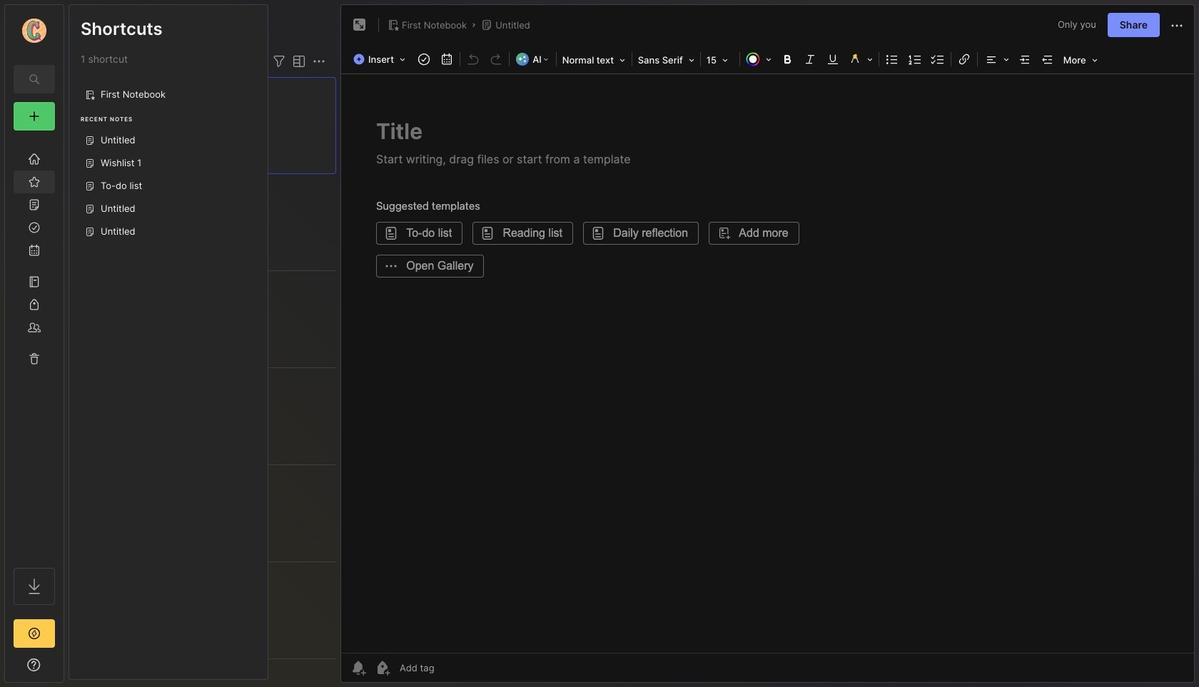 Task type: vqa. For each thing, say whether or not it's contained in the screenshot.
Note Window element
yes



Task type: describe. For each thing, give the bounding box(es) containing it.
font size image
[[702, 50, 738, 69]]

add tag image
[[374, 660, 391, 677]]

main element
[[0, 0, 69, 687]]

heading level image
[[558, 50, 630, 69]]

insert image
[[350, 50, 413, 69]]

calendar event image
[[437, 49, 457, 69]]

italic image
[[800, 49, 820, 69]]

edit search image
[[26, 71, 43, 88]]

note window element
[[341, 4, 1195, 683]]

font color image
[[742, 49, 776, 69]]

click to expand image
[[62, 661, 73, 678]]

font family image
[[634, 50, 699, 69]]

highlight image
[[844, 49, 877, 69]]

insert link image
[[954, 49, 974, 69]]

outdent image
[[1038, 49, 1058, 69]]

indent image
[[1015, 49, 1035, 69]]

add a reminder image
[[350, 660, 367, 677]]

bulleted list image
[[882, 49, 902, 69]]

alignment image
[[979, 49, 1014, 69]]

checklist image
[[928, 49, 948, 69]]

WHAT'S NEW field
[[5, 654, 64, 677]]



Task type: locate. For each thing, give the bounding box(es) containing it.
account image
[[22, 19, 46, 43]]

task image
[[414, 49, 434, 69]]

home image
[[27, 152, 41, 166]]

tree inside main element
[[5, 139, 64, 555]]

underline image
[[823, 49, 843, 69]]

Account field
[[5, 16, 64, 45]]

expand note image
[[351, 16, 368, 34]]

tree
[[5, 139, 64, 555]]

more image
[[1059, 50, 1102, 69]]

bold image
[[777, 49, 797, 69]]

Note Editor text field
[[341, 74, 1194, 653]]

upgrade image
[[26, 625, 43, 643]]

numbered list image
[[905, 49, 925, 69]]



